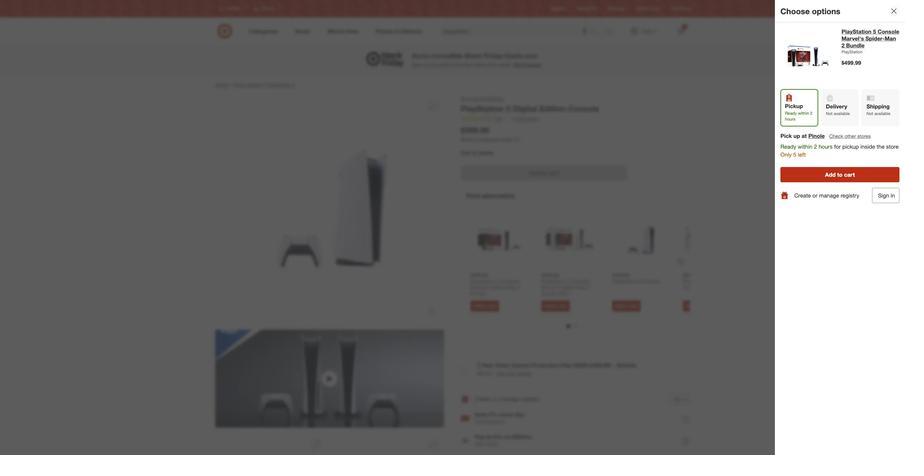 Task type: locate. For each thing, give the bounding box(es) containing it.
5 inside $499.99 playstation 5 console marvel's spider-man 2 bundle
[[496, 278, 499, 284]]

with up pay
[[475, 420, 485, 426]]

cart inside choose options dialog
[[844, 171, 855, 178]]

marvel's inside $499.99 playstation 5 console marvel's spider-man 2 bundle (slim)
[[541, 285, 560, 290]]

not down shipping
[[867, 111, 873, 116]]

add
[[529, 170, 540, 177], [825, 171, 836, 178], [474, 304, 482, 309], [545, 304, 552, 309], [615, 304, 623, 309]]

when purchased online
[[461, 137, 512, 143]]

not down delivery
[[826, 111, 833, 116]]

when
[[461, 137, 474, 143]]

all
[[474, 96, 479, 102]]

console for $499.99 playstation 5 console marvel's spider-man 2 bundle
[[501, 278, 518, 284]]

delivery not available
[[826, 103, 850, 116]]

1 vertical spatial target
[[215, 82, 228, 88]]

playstation 5 link
[[267, 82, 295, 88]]

1 not from the left
[[826, 111, 833, 116]]

1 with from the top
[[475, 420, 485, 426]]

2 / from the left
[[264, 82, 265, 88]]

2 available from the left
[[875, 111, 891, 116]]

create or manage registry inside choose options dialog
[[794, 192, 859, 199]]

protection
[[532, 362, 559, 369]]

1 horizontal spatial as
[[504, 434, 511, 441]]

not
[[826, 111, 833, 116], [867, 111, 873, 116]]

1 horizontal spatial not
[[867, 111, 873, 116]]

save left 5%
[[475, 412, 488, 419]]

as up affirm
[[486, 434, 492, 441]]

start
[[513, 62, 525, 68]]

man for $499.99 playstation 5 console marvel's spider-man 2 bundle (slim)
[[577, 285, 587, 290]]

0 vertical spatial registry
[[841, 192, 859, 199]]

0 vertical spatial target
[[636, 6, 647, 11]]

$499.99 inside choose options dialog
[[842, 59, 861, 66]]

video up see
[[495, 362, 510, 369]]

out
[[461, 150, 471, 157]]

0 horizontal spatial redcard
[[486, 420, 505, 426]]

1 horizontal spatial video
[[495, 362, 510, 369]]

bundle inside $499.99 playstation 5 console marvel's spider-man 2 bundle (slim)
[[541, 291, 557, 297]]

-
[[613, 362, 615, 369]]

check other stores
[[829, 133, 871, 139]]

7
[[684, 25, 686, 29]]

0 vertical spatial sign
[[878, 192, 889, 199]]

0 horizontal spatial create or manage registry
[[475, 396, 540, 403]]

as
[[486, 434, 492, 441], [504, 434, 511, 441]]

playstation 5 digital edition console, 1 of 8 image
[[215, 95, 444, 325]]

0 vertical spatial sign in
[[878, 192, 895, 199]]

0 vertical spatial or
[[813, 192, 818, 199]]

find left alternative
[[466, 192, 480, 200]]

1 horizontal spatial find
[[670, 6, 678, 11]]

spider-
[[866, 35, 885, 42], [490, 285, 506, 290], [561, 285, 577, 290]]

pickup ready within 2 hours
[[785, 103, 813, 122]]

registry
[[551, 6, 566, 11]]

5%
[[489, 412, 498, 419]]

allstate
[[617, 362, 637, 369]]

console inside $499.99 playstation 5 console marvel's spider-man 2 bundle (slim)
[[571, 278, 589, 284]]

not inside delivery not available
[[826, 111, 833, 116]]

1 horizontal spatial /
[[264, 82, 265, 88]]

see
[[497, 371, 505, 377]]

0 horizontal spatial sign in
[[674, 397, 687, 402]]

1 vertical spatial redcard
[[486, 420, 505, 426]]

0 vertical spatial sign in button
[[872, 188, 900, 203]]

video inside 2 year video games protection plan ($350-$399.99) - allstate $52.00 · see plan details
[[495, 362, 510, 369]]

or inside choose options dialog
[[813, 192, 818, 199]]

add to cart for $499.99 playstation 5 console marvel's spider-man 2 bundle
[[474, 304, 496, 309]]

available inside the shipping not available
[[875, 111, 891, 116]]

1 vertical spatial sign in button
[[670, 394, 690, 405]]

playstation 5 console final fantasy xvi bundle image
[[683, 211, 740, 268]]

playstation inside $559.99 playstation 5 console final fantasy xvi bundle
[[683, 278, 708, 284]]

1 vertical spatial or
[[493, 396, 498, 403]]

pickup
[[842, 143, 859, 150]]

0 vertical spatial manage
[[819, 192, 839, 199]]

weekly
[[577, 6, 591, 11]]

registry
[[841, 192, 859, 199], [521, 396, 540, 403]]

1 horizontal spatial available
[[875, 111, 891, 116]]

console inside $499.99 playstation 5 console
[[642, 278, 660, 284]]

choose options dialog
[[775, 0, 905, 456]]

spider- inside $499.99 playstation 5 console marvel's spider-man 2 bundle (slim)
[[561, 285, 577, 290]]

1 vertical spatial registry
[[521, 396, 540, 403]]

bundle
[[846, 42, 865, 49], [721, 285, 737, 290], [471, 291, 486, 297], [541, 291, 557, 297]]

1 vertical spatial hours
[[819, 143, 833, 150]]

1 horizontal spatial marvel's
[[541, 285, 560, 290]]

man
[[885, 35, 896, 42], [506, 285, 516, 290], [577, 285, 587, 290]]

1 horizontal spatial games
[[512, 362, 530, 369]]

add to cart inside choose options dialog
[[825, 171, 855, 178]]

spider- for $499.99 playstation 5 console marvel's spider-man 2 bundle (slim)
[[561, 285, 577, 290]]

2 with from the top
[[475, 442, 485, 448]]

0 vertical spatial hours
[[785, 117, 796, 122]]

video for year
[[495, 362, 510, 369]]

0 horizontal spatial man
[[506, 285, 516, 290]]

1 vertical spatial create
[[475, 396, 491, 403]]

7 link
[[673, 24, 689, 39]]

stores
[[679, 6, 691, 11]]

create
[[794, 192, 811, 199], [475, 396, 491, 403]]

playstation inside $499.99 playstation 5 console marvel's spider-man 2 bundle (slim)
[[541, 278, 566, 284]]

target left video games link
[[215, 82, 228, 88]]

2 inside playstation 5 console marvel's spider-man 2 bundle playstation
[[842, 42, 845, 49]]

1 horizontal spatial sign
[[878, 192, 889, 199]]

bundle inside $559.99 playstation 5 console final fantasy xvi bundle
[[721, 285, 737, 290]]

games up details
[[512, 362, 530, 369]]

playstation 5 console marvel's spider-man 2 bundle link
[[842, 28, 900, 49]]

only
[[781, 151, 792, 158]]

$499.99 inside $499.99 playstation 5 console
[[612, 272, 630, 278]]

5
[[873, 28, 876, 35], [292, 82, 295, 88], [506, 104, 511, 113], [793, 151, 797, 158], [496, 278, 499, 284], [567, 278, 570, 284], [638, 278, 641, 284], [709, 278, 712, 284]]

0 horizontal spatial as
[[486, 434, 492, 441]]

2 not from the left
[[867, 111, 873, 116]]

sign in button inside choose options dialog
[[872, 188, 900, 203]]

man inside $499.99 playstation 5 console marvel's spider-man 2 bundle
[[506, 285, 516, 290]]

$499.99 playstation 5 console marvel's spider-man 2 bundle (slim)
[[541, 272, 591, 297]]

0 horizontal spatial manage
[[500, 396, 520, 403]]

1 horizontal spatial redcard
[[608, 6, 625, 11]]

within up left
[[798, 143, 813, 150]]

store
[[886, 143, 899, 150]]

cart
[[548, 170, 559, 177], [844, 171, 855, 178], [488, 304, 496, 309], [559, 304, 567, 309], [630, 304, 638, 309]]

save left the on
[[412, 62, 422, 68]]

1 vertical spatial video
[[495, 362, 510, 369]]

1 vertical spatial save
[[475, 412, 488, 419]]

/ right target 'link'
[[230, 82, 231, 88]]

add for $499.99 playstation 5 console marvel's spider-man 2 bundle (slim)
[[545, 304, 552, 309]]

ad
[[592, 6, 597, 11]]

games inside 2 year video games protection plan ($350-$399.99) - allstate $52.00 · see plan details
[[512, 362, 530, 369]]

playstation 5 digital edition console, 4 of 8 image
[[333, 434, 444, 456]]

1 vertical spatial ready
[[781, 143, 796, 150]]

9 questions
[[513, 116, 539, 122]]

available for delivery
[[834, 111, 850, 116]]

pay as low as $38/mo. with affirm
[[475, 434, 533, 448]]

marvel's for $499.99 playstation 5 console marvel's spider-man 2 bundle
[[471, 285, 489, 290]]

hours down pickup
[[785, 117, 796, 122]]

playstation 5 console marvel's spider-man 2 bundle playstation
[[842, 28, 900, 54]]

create or manage registry
[[794, 192, 859, 199], [475, 396, 540, 403]]

save
[[412, 62, 422, 68], [475, 412, 488, 419]]

score incredible black friday deals now save on top gifts & find new deals each week. start saving
[[412, 52, 541, 68]]

redcard down 5%
[[486, 420, 505, 426]]

0 horizontal spatial available
[[834, 111, 850, 116]]

0 horizontal spatial sign in button
[[670, 394, 690, 405]]

add inside choose options dialog
[[825, 171, 836, 178]]

0 horizontal spatial /
[[230, 82, 231, 88]]

available for shipping
[[875, 111, 891, 116]]

1 vertical spatial games
[[512, 362, 530, 369]]

hours inside pickup ready within 2 hours
[[785, 117, 796, 122]]

year
[[482, 362, 494, 369]]

1 horizontal spatial sign in button
[[872, 188, 900, 203]]

1 vertical spatial sign
[[674, 397, 682, 402]]

video for /
[[233, 82, 245, 88]]

$399.99)
[[590, 362, 611, 369]]

playstation
[[842, 28, 872, 35], [842, 49, 863, 54], [267, 82, 291, 88], [480, 96, 504, 102], [461, 104, 504, 113], [471, 278, 495, 284], [541, 278, 566, 284], [612, 278, 637, 284], [683, 278, 708, 284]]

find left stores at right top
[[670, 6, 678, 11]]

$499.99 inside $499.99 playstation 5 console marvel's spider-man 2 bundle (slim)
[[541, 272, 559, 278]]

find
[[670, 6, 678, 11], [466, 192, 480, 200]]

not for shipping
[[867, 111, 873, 116]]

$499.99 inside $499.99 playstation 5 console marvel's spider-man 2 bundle
[[471, 272, 488, 278]]

not inside the shipping not available
[[867, 111, 873, 116]]

ready up only
[[781, 143, 796, 150]]

·
[[494, 370, 495, 377]]

0 vertical spatial find
[[670, 6, 678, 11]]

in inside choose options dialog
[[891, 192, 895, 199]]

2 within from the top
[[798, 143, 813, 150]]

hours left for
[[819, 143, 833, 150]]

$52.00
[[478, 371, 492, 377]]

to for $499.99 playstation 5 console
[[624, 304, 628, 309]]

0 vertical spatial video
[[233, 82, 245, 88]]

1 horizontal spatial create
[[794, 192, 811, 199]]

registry inside choose options dialog
[[841, 192, 859, 199]]

2 horizontal spatial spider-
[[866, 35, 885, 42]]

available inside delivery not available
[[834, 111, 850, 116]]

$399.99
[[461, 125, 489, 135]]

playstation 5 console marvel's spider-man 2 bundle image
[[471, 211, 528, 268]]

0 horizontal spatial sign
[[674, 397, 682, 402]]

add to cart button
[[461, 166, 628, 181], [781, 167, 900, 183], [471, 301, 499, 312], [541, 301, 570, 312], [612, 301, 641, 312]]

available down shipping
[[875, 111, 891, 116]]

1 available from the left
[[834, 111, 850, 116]]

marvel's inside $499.99 playstation 5 console marvel's spider-man 2 bundle
[[471, 285, 489, 290]]

1 horizontal spatial man
[[577, 285, 587, 290]]

ready inside ready within 2 hours for pickup inside the store only 5 left
[[781, 143, 796, 150]]

on
[[424, 62, 429, 68]]

available
[[834, 111, 850, 116], [875, 111, 891, 116]]

every
[[499, 412, 513, 419]]

console inside $499.99 playstation 5 console marvel's spider-man 2 bundle
[[501, 278, 518, 284]]

video
[[233, 82, 245, 88], [495, 362, 510, 369]]

man inside $499.99 playstation 5 console marvel's spider-man 2 bundle (slim)
[[577, 285, 587, 290]]

1 horizontal spatial hours
[[819, 143, 833, 150]]

pinole button
[[809, 132, 825, 140]]

0 vertical spatial save
[[412, 62, 422, 68]]

plan
[[561, 362, 573, 369]]

spider- inside $499.99 playstation 5 console marvel's spider-man 2 bundle
[[490, 285, 506, 290]]

create inside choose options dialog
[[794, 192, 811, 199]]

0 horizontal spatial save
[[412, 62, 422, 68]]

0 horizontal spatial hours
[[785, 117, 796, 122]]

redcard inside the save 5% every day with redcard
[[486, 420, 505, 426]]

0 vertical spatial create
[[794, 192, 811, 199]]

find stores
[[670, 6, 691, 11]]

0 vertical spatial within
[[798, 111, 809, 116]]

spider- for $499.99 playstation 5 console marvel's spider-man 2 bundle
[[490, 285, 506, 290]]

1 horizontal spatial create or manage registry
[[794, 192, 859, 199]]

0 vertical spatial games
[[247, 82, 262, 88]]

0 horizontal spatial registry
[[521, 396, 540, 403]]

0 horizontal spatial find
[[466, 192, 480, 200]]

ready down pickup
[[785, 111, 797, 116]]

within down pickup
[[798, 111, 809, 116]]

0 horizontal spatial create
[[475, 396, 491, 403]]

1 vertical spatial with
[[475, 442, 485, 448]]

save inside score incredible black friday deals now save on top gifts & find new deals each week. start saving
[[412, 62, 422, 68]]

1 horizontal spatial registry
[[841, 192, 859, 199]]

9
[[513, 116, 516, 122]]

1 horizontal spatial spider-
[[561, 285, 577, 290]]

1 vertical spatial create or manage registry
[[475, 396, 540, 403]]

0 horizontal spatial video
[[233, 82, 245, 88]]

available down delivery
[[834, 111, 850, 116]]

console inside $559.99 playstation 5 console final fantasy xvi bundle
[[713, 278, 731, 284]]

not for delivery
[[826, 111, 833, 116]]

0 horizontal spatial marvel's
[[471, 285, 489, 290]]

1 horizontal spatial target
[[636, 6, 647, 11]]

with
[[475, 420, 485, 426], [475, 442, 485, 448]]

target left circle
[[636, 6, 647, 11]]

0 vertical spatial create or manage registry
[[794, 192, 859, 199]]

add for $499.99 playstation 5 console marvel's spider-man 2 bundle
[[474, 304, 482, 309]]

1 within from the top
[[798, 111, 809, 116]]

1 vertical spatial find
[[466, 192, 480, 200]]

1 horizontal spatial or
[[813, 192, 818, 199]]

None checkbox
[[461, 367, 468, 374]]

0 horizontal spatial games
[[247, 82, 262, 88]]

pick up at pinole
[[781, 133, 825, 140]]

2 inside $499.99 playstation 5 console marvel's spider-man 2 bundle
[[517, 285, 520, 290]]

0 vertical spatial ready
[[785, 111, 797, 116]]

/ left playstation 5 link
[[264, 82, 265, 88]]

2 horizontal spatial man
[[885, 35, 896, 42]]

or
[[813, 192, 818, 199], [493, 396, 498, 403]]

0 horizontal spatial not
[[826, 111, 833, 116]]

console for $499.99 playstation 5 console marvel's spider-man 2 bundle (slim)
[[571, 278, 589, 284]]

weekly ad
[[577, 6, 597, 11]]

ready
[[785, 111, 797, 116], [781, 143, 796, 150]]

1 horizontal spatial save
[[475, 412, 488, 419]]

1 horizontal spatial in
[[891, 192, 895, 199]]

redcard right ad
[[608, 6, 625, 11]]

0 horizontal spatial target
[[215, 82, 228, 88]]

stock
[[479, 150, 493, 157]]

1 vertical spatial within
[[798, 143, 813, 150]]

within inside pickup ready within 2 hours
[[798, 111, 809, 116]]

0 horizontal spatial spider-
[[490, 285, 506, 290]]

playstation inside $499.99 playstation 5 console
[[612, 278, 637, 284]]

5 inside playstation 5 console marvel's spider-man 2 bundle playstation
[[873, 28, 876, 35]]

sign in button
[[872, 188, 900, 203], [670, 394, 690, 405]]

find alternative
[[466, 192, 515, 200]]

console inside shop all playstation playstation 5 digital edition console
[[568, 104, 600, 113]]

with down pay
[[475, 442, 485, 448]]

1 horizontal spatial manage
[[819, 192, 839, 199]]

5 inside $499.99 playstation 5 console
[[638, 278, 641, 284]]

sign inside choose options dialog
[[878, 192, 889, 199]]

0 vertical spatial in
[[891, 192, 895, 199]]

as right the low
[[504, 434, 511, 441]]

games left playstation 5 link
[[247, 82, 262, 88]]

5 inside ready within 2 hours for pickup inside the store only 5 left
[[793, 151, 797, 158]]

questions
[[517, 116, 539, 122]]

playstation 5 digital edition console, 2 of 8, play video image
[[215, 330, 444, 428]]

1 vertical spatial sign in
[[674, 397, 687, 402]]

with inside pay as low as $38/mo. with affirm
[[475, 442, 485, 448]]

0 vertical spatial with
[[475, 420, 485, 426]]

target circle link
[[636, 6, 659, 12]]

games
[[247, 82, 262, 88], [512, 362, 530, 369]]

2 horizontal spatial marvel's
[[842, 35, 864, 42]]

add to cart button for $499.99 playstation 5 console marvel's spider-man 2 bundle
[[471, 301, 499, 312]]

1 horizontal spatial sign in
[[878, 192, 895, 199]]

hours inside ready within 2 hours for pickup inside the store only 5 left
[[819, 143, 833, 150]]

video right target 'link'
[[233, 82, 245, 88]]

1 vertical spatial in
[[684, 397, 687, 402]]



Task type: describe. For each thing, give the bounding box(es) containing it.
final
[[683, 285, 693, 290]]

$499.99 for $499.99 playstation 5 console marvel's spider-man 2 bundle (slim)
[[541, 272, 559, 278]]

shipping
[[867, 103, 890, 110]]

playstation 5 console marvel's spider-man 2 bundle (slim) image
[[541, 211, 598, 268]]

man inside playstation 5 console marvel's spider-man 2 bundle playstation
[[885, 35, 896, 42]]

playstation 5 console marvel&#39;s spider-man 2 bundle image
[[781, 28, 836, 84]]

manage inside choose options dialog
[[819, 192, 839, 199]]

check
[[829, 133, 843, 139]]

129
[[494, 116, 502, 122]]

online
[[499, 137, 512, 143]]

0 horizontal spatial in
[[684, 397, 687, 402]]

save inside the save 5% every day with redcard
[[475, 412, 488, 419]]

0 vertical spatial redcard
[[608, 6, 625, 11]]

bundle inside $499.99 playstation 5 console marvel's spider-man 2 bundle
[[471, 291, 486, 297]]

stores
[[857, 133, 871, 139]]

marvel's inside playstation 5 console marvel's spider-man 2 bundle playstation
[[842, 35, 864, 42]]

search
[[603, 28, 620, 35]]

up
[[794, 133, 800, 140]]

score
[[412, 52, 430, 60]]

friday
[[484, 52, 503, 60]]

video games link
[[233, 82, 262, 88]]

save 5% every day with redcard
[[475, 412, 524, 426]]

games for /
[[247, 82, 262, 88]]

2 inside $499.99 playstation 5 console marvel's spider-man 2 bundle (slim)
[[588, 285, 591, 290]]

$499.99 playstation 5 console
[[612, 272, 660, 284]]

2 inside pickup ready within 2 hours
[[810, 111, 813, 116]]

edition
[[540, 104, 566, 113]]

What can we help you find? suggestions appear below search field
[[439, 24, 608, 39]]

console inside playstation 5 console marvel's spider-man 2 bundle playstation
[[878, 28, 900, 35]]

($350-
[[574, 362, 590, 369]]

add to cart for $499.99 playstation 5 console marvel's spider-man 2 bundle (slim)
[[545, 304, 567, 309]]

pay
[[475, 434, 484, 441]]

other
[[845, 133, 856, 139]]

find
[[454, 62, 462, 68]]

gifts
[[439, 62, 449, 68]]

2 inside 2 year video games protection plan ($350-$399.99) - allstate $52.00 · see plan details
[[478, 362, 481, 369]]

digital
[[513, 104, 537, 113]]

5 inside shop all playstation playstation 5 digital edition console
[[506, 104, 511, 113]]

games for protection
[[512, 362, 530, 369]]

registry for sign in button within the choose options dialog
[[841, 192, 859, 199]]

$499.99 playstation 5 console marvel's spider-man 2 bundle
[[471, 272, 520, 297]]

(slim)
[[558, 291, 570, 297]]

1 as from the left
[[486, 434, 492, 441]]

deals
[[505, 52, 523, 60]]

to for $499.99 playstation 5 console marvel's spider-man 2 bundle (slim)
[[554, 304, 558, 309]]

pick
[[781, 133, 792, 140]]

weekly ad link
[[577, 6, 597, 12]]

registry for the left sign in button
[[521, 396, 540, 403]]

shop
[[461, 96, 472, 102]]

at
[[802, 133, 807, 140]]

console for $499.99 playstation 5 console
[[642, 278, 660, 284]]

$499.99 for $499.99 playstation 5 console
[[612, 272, 630, 278]]

9 questions link
[[510, 115, 539, 123]]

playstation 5 digital edition console, 3 of 8 image
[[215, 434, 327, 456]]

delivery
[[826, 103, 847, 110]]

playstation inside $499.99 playstation 5 console marvel's spider-man 2 bundle
[[471, 278, 495, 284]]

cart for $499.99 playstation 5 console
[[630, 304, 638, 309]]

1 / from the left
[[230, 82, 231, 88]]

choose
[[781, 6, 810, 16]]

sign for the left sign in button
[[674, 397, 682, 402]]

marvel's for $499.99 playstation 5 console marvel's spider-man 2 bundle (slim)
[[541, 285, 560, 290]]

black
[[465, 52, 482, 60]]

pinole
[[809, 133, 825, 140]]

0 horizontal spatial or
[[493, 396, 498, 403]]

affirm
[[486, 442, 499, 448]]

playstation 5 console image
[[612, 211, 669, 268]]

$499.99 for $499.99
[[842, 59, 861, 66]]

target for target circle
[[636, 6, 647, 11]]

options
[[812, 6, 841, 16]]

cart for $499.99 playstation 5 console marvel's spider-man 2 bundle
[[488, 304, 496, 309]]

low
[[494, 434, 503, 441]]

man for $499.99 playstation 5 console marvel's spider-man 2 bundle
[[506, 285, 516, 290]]

deals
[[474, 62, 486, 68]]

5 inside $499.99 playstation 5 console marvel's spider-man 2 bundle (slim)
[[567, 278, 570, 284]]

find for find alternative
[[466, 192, 480, 200]]

2 inside ready within 2 hours for pickup inside the store only 5 left
[[814, 143, 817, 150]]

add to cart button for $499.99 playstation 5 console
[[612, 301, 641, 312]]

add to cart for $499.99 playstation 5 console
[[615, 304, 638, 309]]

shipping not available
[[867, 103, 891, 116]]

image gallery element
[[215, 95, 444, 456]]

target for target / video games / playstation 5
[[215, 82, 228, 88]]

the
[[877, 143, 885, 150]]

to for $499.99 playstation 5 console marvel's spider-man 2 bundle
[[483, 304, 487, 309]]

&
[[450, 62, 453, 68]]

bundle inside playstation 5 console marvel's spider-man 2 bundle playstation
[[846, 42, 865, 49]]

alternative
[[482, 192, 515, 200]]

with inside the save 5% every day with redcard
[[475, 420, 485, 426]]

console for $559.99 playstation 5 console final fantasy xvi bundle
[[713, 278, 731, 284]]

$499.99 for $499.99 playstation 5 console marvel's spider-man 2 bundle
[[471, 272, 488, 278]]

ready within 2 hours for pickup inside the store only 5 left
[[781, 143, 899, 158]]

sign for sign in button within the choose options dialog
[[878, 192, 889, 199]]

day
[[515, 412, 524, 419]]

target link
[[215, 82, 228, 88]]

circle
[[648, 6, 659, 11]]

within inside ready within 2 hours for pickup inside the store only 5 left
[[798, 143, 813, 150]]

2 as from the left
[[504, 434, 511, 441]]

sign in inside choose options dialog
[[878, 192, 895, 199]]

find for find stores
[[670, 6, 678, 11]]

incredible
[[432, 52, 463, 60]]

ready inside pickup ready within 2 hours
[[785, 111, 797, 116]]

1 vertical spatial manage
[[500, 396, 520, 403]]

for
[[834, 143, 841, 150]]

see plan details button
[[497, 371, 531, 378]]

target / video games / playstation 5
[[215, 82, 295, 88]]

add for $499.99 playstation 5 console
[[615, 304, 623, 309]]

of
[[472, 150, 477, 157]]

purchased
[[475, 137, 498, 143]]

week.
[[499, 62, 512, 68]]

target circle
[[636, 6, 659, 11]]

to inside choose options dialog
[[837, 171, 843, 178]]

$38/mo.
[[512, 434, 533, 441]]

out of stock
[[461, 150, 493, 157]]

cart for $499.99 playstation 5 console marvel's spider-man 2 bundle (slim)
[[559, 304, 567, 309]]

new
[[464, 62, 473, 68]]

left
[[798, 151, 806, 158]]

5 inside $559.99 playstation 5 console final fantasy xvi bundle
[[709, 278, 712, 284]]

fantasy
[[695, 285, 711, 290]]

redcard link
[[608, 6, 625, 12]]

2 year video games protection plan ($350-$399.99) - allstate $52.00 · see plan details
[[478, 362, 637, 377]]

spider- inside playstation 5 console marvel's spider-man 2 bundle playstation
[[866, 35, 885, 42]]

search button
[[603, 24, 620, 40]]

shop all playstation playstation 5 digital edition console
[[461, 96, 600, 113]]

$559.99
[[683, 272, 700, 278]]

xvi
[[713, 285, 720, 290]]

inside
[[861, 143, 875, 150]]

top
[[431, 62, 438, 68]]

add to cart button for $499.99 playstation 5 console marvel's spider-man 2 bundle (slim)
[[541, 301, 570, 312]]

find stores link
[[670, 6, 691, 12]]

saving
[[526, 62, 541, 68]]



Task type: vqa. For each thing, say whether or not it's contained in the screenshot.
rightmost as
yes



